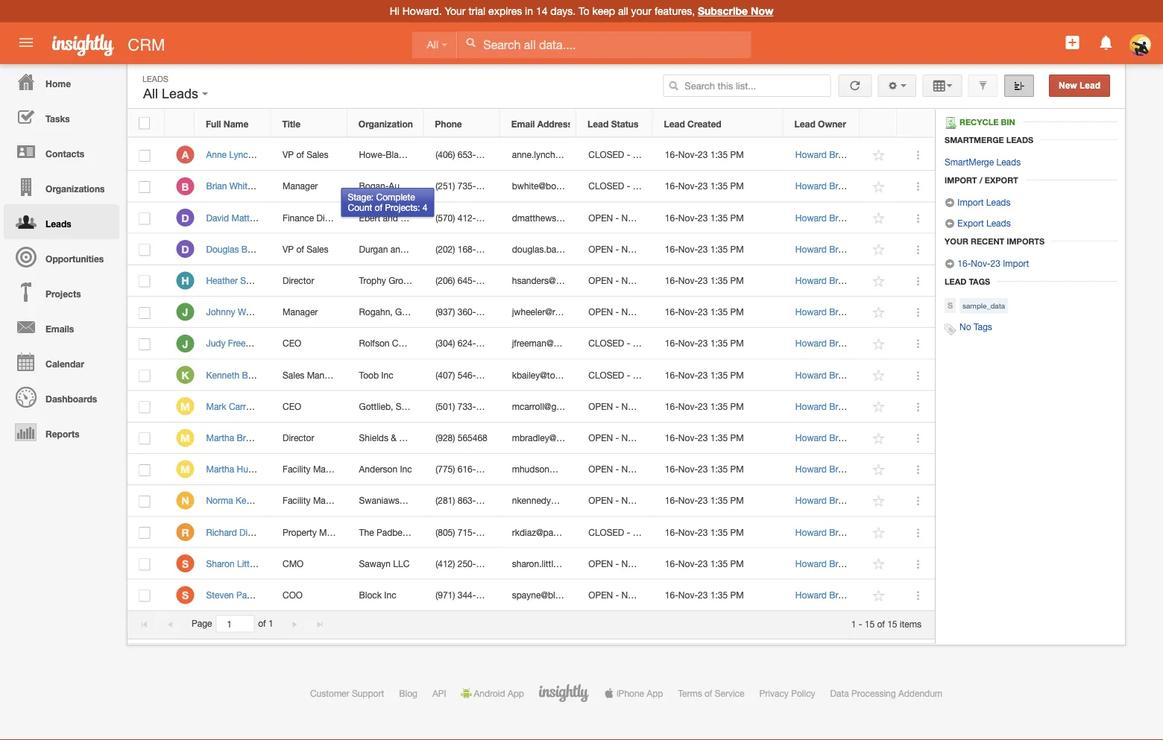 Task type: describe. For each thing, give the bounding box(es) containing it.
opportunities
[[46, 254, 104, 264]]

subscribe
[[698, 5, 748, 17]]

sharon
[[206, 559, 235, 569]]

llc inside the a row
[[416, 150, 433, 160]]

1 m row from the top
[[128, 391, 935, 423]]

swaniawski llc
[[359, 496, 425, 506]]

iphone
[[617, 688, 644, 699]]

(570) 412-6279 cell
[[424, 202, 501, 234]]

9 brown from the top
[[830, 401, 855, 412]]

howard brown link for dmatthews@ebertandsons.com
[[796, 212, 855, 223]]

howard brown for nkennedy@swaniawskillc.com
[[796, 496, 855, 506]]

hi howard. your trial expires in 14 days. to keep all your features, subscribe now
[[390, 5, 774, 17]]

16-nov-23 1:35 pm cell for hsanders@trophygroup.com
[[654, 265, 784, 297]]

(407) 546-6906 cell
[[424, 360, 501, 391]]

leads for smartmerge leads
[[997, 157, 1021, 167]]

cog image
[[888, 81, 899, 91]]

16- for nkennedy@swaniawskillc.com
[[665, 496, 679, 506]]

(971) 344-9290 cell
[[424, 580, 501, 612]]

android
[[474, 688, 505, 699]]

k link
[[176, 366, 194, 384]]

durgan
[[359, 244, 388, 254]]

16- for bwhite@boganinc.com
[[665, 181, 679, 191]]

Search this list... text field
[[663, 75, 831, 97]]

- for bwhite@boganinc.com
[[627, 181, 631, 191]]

block inc cell
[[348, 580, 424, 612]]

row containing full name
[[128, 110, 935, 138]]

sharon.little@sawayn.com cell
[[501, 549, 616, 580]]

import / export
[[945, 175, 1019, 185]]

the
[[359, 527, 374, 538]]

howard brown link for bwhite@boganinc.com
[[796, 181, 855, 191]]

howard for kbailey@toobinc.com
[[796, 370, 827, 380]]

processing
[[852, 688, 896, 699]]

sales inside sales manager cell
[[283, 370, 305, 380]]

privacy
[[760, 688, 789, 699]]

9 howard brown link from the top
[[796, 401, 855, 412]]

9 howard brown from the top
[[796, 401, 855, 412]]

anne.lynch@howeblanda.com cell
[[501, 139, 632, 171]]

lynch
[[229, 150, 253, 160]]

9 howard from the top
[[796, 401, 827, 412]]

23 for kbailey@toobinc.com
[[698, 370, 708, 380]]

toob inc cell
[[348, 360, 424, 391]]

r
[[182, 527, 189, 539]]

group
[[389, 275, 414, 286]]

lead for lead created
[[664, 119, 685, 129]]

notifications image
[[1098, 34, 1116, 51]]

(406) 653-3860 cell
[[424, 139, 501, 171]]

leads for export leads
[[987, 218, 1011, 228]]

trophy group cell
[[348, 265, 424, 297]]

notcontacted inside j row
[[622, 307, 678, 317]]

carroll
[[229, 401, 255, 412]]

pm for spayne@blockinc.com
[[731, 590, 744, 601]]

disqualified for r
[[633, 527, 680, 538]]

0 vertical spatial your
[[445, 5, 466, 17]]

bogan-auer, inc. cell
[[348, 171, 426, 202]]

circle arrow left image
[[945, 219, 955, 229]]

open - notcontacted cell for nkennedy@swaniawskillc.com
[[577, 486, 678, 517]]

search image
[[669, 81, 679, 91]]

dmatthews@ebertandsons.com cell
[[501, 202, 639, 234]]

open - notcontacted for spayne@blockinc.com
[[589, 590, 678, 601]]

jfreeman@rolfsoncorp.com cell
[[501, 328, 619, 360]]

of down the finance
[[296, 244, 304, 254]]

howard brown link for nkennedy@swaniawskillc.com
[[796, 496, 855, 506]]

inc for k
[[381, 370, 394, 380]]

wheeler
[[238, 307, 271, 317]]

howard brown for rkdiaz@padbergh.com
[[796, 527, 855, 538]]

martha for martha bradley
[[206, 433, 234, 443]]

company
[[413, 527, 452, 538]]

9 pm from the top
[[731, 401, 744, 412]]

finance director cell
[[271, 202, 348, 234]]

9 16-nov-23 1:35 pm cell from the top
[[654, 391, 784, 423]]

howard.
[[403, 5, 442, 17]]

6 1:35 from the top
[[711, 307, 728, 317]]

payne
[[236, 590, 261, 601]]

opportunities link
[[4, 239, 119, 274]]

import for import / export
[[945, 175, 978, 185]]

1 s row from the top
[[128, 549, 935, 580]]

sample_data link
[[960, 298, 1009, 314]]

16- for mbradley@shieldsgigot.com
[[665, 433, 679, 443]]

of left items
[[877, 619, 885, 629]]

property manager cell
[[271, 517, 355, 549]]

(304)
[[436, 338, 455, 349]]

645-
[[458, 275, 476, 286]]

(937)
[[436, 307, 455, 317]]

circle arrow right image
[[945, 259, 955, 269]]

little
[[237, 559, 257, 569]]

howe-blanda llc (406) 653-3860
[[359, 150, 496, 160]]

3 m row from the top
[[128, 454, 935, 486]]

open - notcontacted for mbradley@shieldsgigot.com
[[589, 433, 678, 443]]

howard for mhudson@andersoninc.com
[[796, 464, 827, 475]]

16-nov-23 1:35 pm cell for anne.lynch@howeblanda.com
[[654, 139, 784, 171]]

coo cell
[[271, 580, 348, 612]]

a row
[[128, 139, 935, 171]]

6 16-nov-23 1:35 pm cell from the top
[[654, 297, 784, 328]]

trial
[[469, 5, 486, 17]]

pm for kbailey@toobinc.com
[[731, 370, 744, 380]]

1:35 for sharon.little@sawayn.com
[[711, 559, 728, 569]]

pm for nkennedy@swaniawskillc.com
[[731, 496, 744, 506]]

keep
[[593, 5, 615, 17]]

(501)
[[436, 401, 455, 412]]

6 brown from the top
[[830, 307, 855, 317]]

ebert and sons cell
[[348, 202, 424, 234]]

toob inc
[[359, 370, 394, 380]]

1:35 for anne.lynch@howeblanda.com
[[711, 150, 728, 160]]

5 open from the top
[[589, 401, 613, 412]]

16-nov-23 1:35 pm for kbailey@toobinc.com
[[665, 370, 744, 380]]

norma kennedy link
[[206, 496, 278, 506]]

ebert
[[359, 212, 381, 223]]

items
[[900, 619, 922, 629]]

6 pm from the top
[[731, 307, 744, 317]]

block inc
[[359, 590, 396, 601]]

1738
[[476, 401, 496, 412]]

1:35 for kbailey@toobinc.com
[[711, 370, 728, 380]]

swaniawski llc cell
[[348, 486, 425, 517]]

6 16-nov-23 1:35 pm from the top
[[665, 307, 744, 317]]

howard for jfreeman@rolfsoncorp.com
[[796, 338, 827, 349]]

tags
[[974, 322, 993, 332]]

gottlieb, schultz and d'amore cell
[[348, 391, 481, 423]]

1:35 for jfreeman@rolfsoncorp.com
[[711, 338, 728, 349]]

howard brown for hsanders@trophygroup.com
[[796, 275, 855, 286]]

notcontacted for hsanders@trophygroup.com
[[622, 275, 678, 286]]

mcarroll@gsd.com cell
[[501, 391, 587, 423]]

d for david matthews
[[181, 212, 189, 224]]

nov- for bwhite@boganinc.com
[[679, 181, 698, 191]]

smartmerge leads
[[945, 135, 1034, 145]]

contacts
[[46, 148, 84, 159]]

follow image for sharon.little@sawayn.com
[[872, 558, 886, 572]]

h row
[[128, 265, 935, 297]]

recycle
[[960, 117, 999, 127]]

2433
[[476, 496, 496, 506]]

of right 1 'field' at the bottom of the page
[[258, 619, 266, 629]]

jfreeman@rolfsoncorp.com
[[512, 338, 619, 349]]

director for m
[[283, 433, 314, 443]]

brian white link
[[206, 181, 260, 191]]

lead for lead status
[[588, 119, 609, 129]]

howard for dmatthews@ebertandsons.com
[[796, 212, 827, 223]]

notcontacted for dmatthews@ebertandsons.com
[[622, 212, 678, 223]]

johnny
[[206, 307, 235, 317]]

data
[[831, 688, 849, 699]]

gleason
[[395, 307, 428, 317]]

notcontacted for douglas.baker@durganandsons.com
[[622, 244, 678, 254]]

of inside stage: complete count of projects: 4
[[375, 203, 383, 213]]

1 field
[[217, 616, 254, 632]]

howard brown link for mbradley@shieldsgigot.com
[[796, 433, 855, 443]]

closed for j
[[589, 338, 625, 349]]

howard brown link for spayne@blockinc.com
[[796, 590, 855, 601]]

howe-
[[359, 150, 386, 160]]

stage:
[[348, 192, 374, 202]]

a
[[182, 149, 189, 161]]

manager inside j row
[[283, 307, 318, 317]]

(971)
[[436, 590, 455, 601]]

closed - disqualified cell for b
[[577, 171, 680, 202]]

and inside gottlieb, schultz and d'amore cell
[[428, 401, 443, 412]]

23 for jfreeman@rolfsoncorp.com
[[698, 338, 708, 349]]

app for iphone app
[[647, 688, 663, 699]]

s for sharon.little@sawayn.com
[[182, 558, 189, 570]]

calendar link
[[4, 345, 119, 380]]

manager inside b row
[[283, 181, 318, 191]]

created
[[688, 119, 722, 129]]

2 m row from the top
[[128, 423, 935, 454]]

d link for douglas baker
[[176, 240, 194, 258]]

and inside rogahn, gleason and farrell cell
[[431, 307, 446, 317]]

api
[[433, 688, 446, 699]]

manager inside k row
[[307, 370, 342, 380]]

organization
[[359, 119, 413, 129]]

howard for bwhite@boganinc.com
[[796, 181, 827, 191]]

row group containing a
[[128, 139, 935, 612]]

closed - disqualified cell for a
[[577, 139, 680, 171]]

5 notcontacted from the top
[[622, 401, 678, 412]]

matthews
[[232, 212, 271, 223]]

2 1 from the left
[[852, 619, 857, 629]]

manager inside r row
[[319, 527, 355, 538]]

ebert and sons
[[359, 212, 421, 223]]

howard for spayne@blockinc.com
[[796, 590, 827, 601]]

pm for bwhite@boganinc.com
[[731, 181, 744, 191]]

bin
[[1001, 117, 1016, 127]]

heather
[[206, 275, 238, 286]]

open for mhudson@andersoninc.com
[[589, 464, 613, 475]]

23 for douglas.baker@durganandsons.com
[[698, 244, 708, 254]]

(928) 565468 cell
[[424, 423, 501, 454]]

mark
[[206, 401, 226, 412]]

leads for import leads
[[987, 197, 1011, 207]]

rogahn, gleason and farrell cell
[[348, 297, 473, 328]]

facility manager for m
[[283, 464, 348, 475]]

/
[[980, 175, 983, 185]]

735-
[[458, 181, 476, 191]]

of inside the a row
[[296, 150, 304, 160]]

2 d row from the top
[[128, 234, 935, 265]]

david matthews
[[206, 212, 271, 223]]

pm for hsanders@trophygroup.com
[[731, 275, 744, 286]]

kenneth bailey link
[[206, 370, 274, 380]]

and right durgan
[[391, 244, 406, 254]]

1 vertical spatial export
[[958, 218, 984, 228]]

open for douglas.baker@durganandsons.com
[[589, 244, 613, 254]]

auer,
[[389, 181, 409, 191]]

kbailey@toobinc.com
[[512, 370, 598, 380]]

3484
[[476, 244, 496, 254]]

1 15 from the left
[[865, 619, 875, 629]]

title
[[282, 119, 301, 129]]

manager inside n row
[[313, 496, 348, 506]]

b row
[[128, 171, 935, 202]]

closed - disqualified cell for j
[[577, 328, 680, 360]]

imports
[[1007, 236, 1045, 246]]

16-nov-23 1:35 pm for nkennedy@swaniawskillc.com
[[665, 496, 744, 506]]

nov- for spayne@blockinc.com
[[679, 590, 698, 601]]

farrell
[[448, 307, 473, 317]]

23 for nkennedy@swaniawskillc.com
[[698, 496, 708, 506]]

in
[[525, 5, 533, 17]]

1 1 from the left
[[268, 619, 273, 629]]

heather sanders link
[[206, 275, 281, 286]]

spayne@blockinc.com
[[512, 590, 602, 601]]

closed for a
[[589, 150, 625, 160]]

terms of service
[[678, 688, 745, 699]]

2 s row from the top
[[128, 580, 935, 612]]

d for douglas baker
[[181, 243, 189, 256]]

disqualified for a
[[633, 150, 680, 160]]

david
[[206, 212, 229, 223]]

b
[[182, 180, 189, 193]]

judy freeman link
[[206, 338, 271, 349]]

shields & gigot cell
[[348, 423, 424, 454]]

brown for spayne@blockinc.com
[[830, 590, 855, 601]]

howard brown for kbailey@toobinc.com
[[796, 370, 855, 380]]

23 for mhudson@andersoninc.com
[[698, 464, 708, 475]]

leads up all leads
[[142, 74, 168, 84]]

howard brown for mhudson@andersoninc.com
[[796, 464, 855, 475]]

9 16-nov-23 1:35 pm from the top
[[665, 401, 744, 412]]

m link for mark carroll
[[176, 398, 194, 416]]

addendum
[[899, 688, 943, 699]]

show list view filters image
[[978, 81, 989, 91]]

support
[[352, 688, 384, 699]]

open inside j row
[[589, 307, 613, 317]]

2 15 from the left
[[888, 619, 898, 629]]

rkdiaz@padbergh.com cell
[[501, 517, 602, 549]]

facility for n
[[283, 496, 311, 506]]

23 for bwhite@boganinc.com
[[698, 181, 708, 191]]

show sidebar image
[[1014, 81, 1025, 91]]

export leads link
[[945, 218, 1011, 229]]

brown for dmatthews@ebertandsons.com
[[830, 212, 855, 223]]

9 1:35 from the top
[[711, 401, 728, 412]]

follow image for jfreeman@rolfsoncorp.com
[[872, 337, 886, 352]]

open - notcontacted cell for mhudson@andersoninc.com
[[577, 454, 678, 486]]

closed - disqualified for k
[[589, 370, 680, 380]]

leads for all leads
[[162, 86, 198, 101]]

(202)
[[436, 244, 455, 254]]

white image
[[466, 37, 476, 48]]

manager cell for j
[[271, 297, 348, 328]]

rogahn,
[[359, 307, 393, 317]]

1 vertical spatial your
[[945, 236, 969, 246]]

1 horizontal spatial export
[[985, 175, 1019, 185]]

follow image for h
[[872, 274, 886, 289]]

(501) 733-1738
[[436, 401, 496, 412]]

refresh list image
[[848, 81, 862, 91]]

b link
[[176, 177, 194, 195]]

- for mbradley@shieldsgigot.com
[[616, 433, 619, 443]]

brown for jfreeman@rolfsoncorp.com
[[830, 338, 855, 349]]

653-
[[458, 150, 476, 160]]

open - notcontacted cell for douglas.baker@durganandsons.com
[[577, 234, 678, 265]]



Task type: locate. For each thing, give the bounding box(es) containing it.
1:35 inside r row
[[711, 527, 728, 538]]

(928) 565468
[[436, 433, 488, 443]]

2 vp of sales cell from the top
[[271, 234, 348, 265]]

3 brown from the top
[[830, 212, 855, 223]]

notcontacted inside "h" row
[[622, 275, 678, 286]]

0 vertical spatial j link
[[176, 303, 194, 321]]

howard brown for spayne@blockinc.com
[[796, 590, 855, 601]]

ceo cell up the sales manager in the left of the page
[[271, 328, 348, 360]]

23 inside k row
[[698, 370, 708, 380]]

10 16-nov-23 1:35 pm cell from the top
[[654, 423, 784, 454]]

nov- for kbailey@toobinc.com
[[679, 370, 698, 380]]

s down "lead tags" on the top of the page
[[948, 301, 953, 311]]

1 vertical spatial llc
[[409, 496, 425, 506]]

4 closed - disqualified cell from the top
[[577, 360, 680, 391]]

14 1:35 from the top
[[711, 559, 728, 569]]

5 follow image from the top
[[872, 337, 886, 352]]

5 disqualified from the top
[[633, 527, 680, 538]]

howard brown link inside "h" row
[[796, 275, 855, 286]]

import for import leads
[[958, 197, 984, 207]]

director cell down finance director cell
[[271, 265, 348, 297]]

n row
[[128, 486, 935, 517]]

16-nov-23 1:35 pm inside "h" row
[[665, 275, 744, 286]]

kbailey@toobinc.com cell
[[501, 360, 598, 391]]

inc inside the 'anderson inc' cell
[[400, 464, 412, 475]]

howard brown inside "h" row
[[796, 275, 855, 286]]

0 vertical spatial ceo cell
[[271, 328, 348, 360]]

llc left the (406)
[[416, 150, 433, 160]]

howard inside the a row
[[796, 150, 827, 160]]

(775)
[[436, 464, 455, 475]]

1:35 inside n row
[[711, 496, 728, 506]]

vp of sales down finance director cell
[[283, 244, 329, 254]]

1 vertical spatial sons
[[408, 244, 429, 254]]

m up n 'link'
[[181, 464, 190, 476]]

howard brown for anne.lynch@howeblanda.com
[[796, 150, 855, 160]]

2 vertical spatial llc
[[393, 559, 410, 569]]

sons
[[401, 212, 421, 223], [408, 244, 429, 254]]

4 follow image from the top
[[872, 306, 886, 320]]

lead down circle arrow right icon
[[945, 277, 967, 286]]

full
[[206, 119, 221, 129]]

2 howard brown from the top
[[796, 181, 855, 191]]

0 vertical spatial d
[[181, 212, 189, 224]]

brown for nkennedy@swaniawskillc.com
[[830, 496, 855, 506]]

2 app from the left
[[647, 688, 663, 699]]

closed inside the a row
[[589, 150, 625, 160]]

martha up norma
[[206, 464, 234, 475]]

spayne@blockinc.com cell
[[501, 580, 602, 612]]

0 vertical spatial facility
[[283, 464, 311, 475]]

nov- inside n row
[[679, 496, 698, 506]]

4 closed - disqualified from the top
[[589, 370, 680, 380]]

sons left the "4" at the left
[[401, 212, 421, 223]]

facility manager cell up the property
[[271, 486, 348, 517]]

howard inside k row
[[796, 370, 827, 380]]

nkennedy@swaniawskillc.com cell
[[501, 486, 633, 517]]

7 open - notcontacted from the top
[[589, 559, 678, 569]]

open
[[589, 212, 613, 223], [589, 244, 613, 254], [589, 275, 613, 286], [589, 307, 613, 317], [589, 401, 613, 412], [589, 433, 613, 443], [589, 464, 613, 475], [589, 496, 613, 506], [589, 559, 613, 569], [589, 590, 613, 601]]

1 pm from the top
[[731, 150, 744, 160]]

1 vertical spatial j
[[182, 338, 188, 350]]

616-
[[458, 464, 476, 475]]

0 vertical spatial m
[[181, 401, 190, 413]]

closed - disqualified cell down jwheeler@rgf.com open - notcontacted at the top of page
[[577, 328, 680, 360]]

sons for durgan
[[408, 244, 429, 254]]

richard diaz link
[[206, 527, 264, 538]]

j for judy freeman
[[182, 338, 188, 350]]

calendar
[[46, 359, 84, 369]]

s left steven at the left bottom
[[182, 589, 189, 602]]

closed - disqualified cell down status
[[577, 139, 680, 171]]

howard brown link inside the a row
[[796, 150, 855, 160]]

leads up export leads
[[987, 197, 1011, 207]]

leads down leads at the top of page
[[997, 157, 1021, 167]]

director right the finance
[[317, 212, 348, 223]]

leads up your recent imports
[[987, 218, 1011, 228]]

23 for hsanders@trophygroup.com
[[698, 275, 708, 286]]

n link
[[176, 492, 194, 510]]

23 for anne.lynch@howeblanda.com
[[698, 150, 708, 160]]

open down 'hsanders@trophygroup.com'
[[589, 307, 613, 317]]

export right / at the right of page
[[985, 175, 1019, 185]]

import leads
[[955, 197, 1011, 207]]

martha down mark
[[206, 433, 234, 443]]

open up spayne@blockinc.com
[[589, 559, 613, 569]]

tasks
[[46, 113, 70, 124]]

15 howard brown from the top
[[796, 590, 855, 601]]

open - notcontacted cell
[[577, 202, 678, 234], [577, 234, 678, 265], [577, 265, 678, 297], [577, 297, 678, 328], [577, 391, 678, 423], [577, 423, 678, 454], [577, 454, 678, 486], [577, 486, 678, 517], [577, 549, 678, 580], [577, 580, 678, 612]]

nov- for hsanders@trophygroup.com
[[679, 275, 698, 286]]

rolfson corporation cell
[[348, 328, 440, 360]]

sales left howe-
[[307, 150, 329, 160]]

1 martha from the top
[[206, 433, 234, 443]]

vp of sales
[[283, 150, 329, 160], [283, 244, 329, 254]]

disqualified
[[633, 150, 680, 160], [633, 181, 680, 191], [633, 338, 680, 349], [633, 370, 680, 380], [633, 527, 680, 538]]

16- inside n row
[[665, 496, 679, 506]]

0 vertical spatial s link
[[176, 555, 194, 573]]

1 howard brown from the top
[[796, 150, 855, 160]]

8 howard from the top
[[796, 370, 827, 380]]

(406)
[[436, 150, 455, 160]]

all for all leads
[[143, 86, 158, 101]]

0 horizontal spatial export
[[958, 218, 984, 228]]

open - notcontacted inside n row
[[589, 496, 678, 506]]

leads inside 'button'
[[162, 86, 198, 101]]

ceo inside j row
[[283, 338, 301, 349]]

cmo cell
[[271, 549, 348, 580]]

crm
[[128, 35, 165, 54]]

1 open - notcontacted cell from the top
[[577, 202, 678, 234]]

9290
[[476, 590, 496, 601]]

0 horizontal spatial all
[[143, 86, 158, 101]]

9 notcontacted from the top
[[622, 559, 678, 569]]

715-
[[458, 527, 476, 538]]

- inside b row
[[627, 181, 631, 191]]

s link down r
[[176, 555, 194, 573]]

1 j row from the top
[[128, 297, 935, 328]]

stage: complete count of projects: 4
[[348, 192, 428, 213]]

1 brown from the top
[[830, 150, 855, 160]]

1 horizontal spatial app
[[647, 688, 663, 699]]

follow image inside m row
[[872, 432, 886, 446]]

1 ceo from the top
[[283, 338, 301, 349]]

1 vertical spatial s
[[182, 558, 189, 570]]

howard brown for sharon.little@sawayn.com
[[796, 559, 855, 569]]

d link up h link
[[176, 240, 194, 258]]

facility manager up property manager cell on the bottom left of the page
[[283, 496, 348, 506]]

1 horizontal spatial all
[[427, 39, 439, 51]]

now
[[751, 5, 774, 17]]

1 vertical spatial m link
[[176, 429, 194, 447]]

vp down "title"
[[283, 150, 294, 160]]

1 open - notcontacted from the top
[[589, 212, 678, 223]]

follow image for anne.lynch@howeblanda.com
[[872, 149, 886, 163]]

16- for mhudson@andersoninc.com
[[665, 464, 679, 475]]

1 vertical spatial inc
[[400, 464, 412, 475]]

2 vp of sales from the top
[[283, 244, 329, 254]]

howard brown link inside r row
[[796, 527, 855, 538]]

bwhite@boganinc.com cell
[[501, 171, 603, 202]]

6 howard brown link from the top
[[796, 307, 855, 317]]

3149
[[476, 338, 496, 349]]

follow image inside b row
[[872, 180, 886, 194]]

13 brown from the top
[[830, 527, 855, 538]]

1 vertical spatial d
[[181, 243, 189, 256]]

anne lynch
[[206, 150, 253, 160]]

1 m link from the top
[[176, 398, 194, 416]]

(412) 250-9270 cell
[[424, 549, 501, 580]]

follow image for b
[[872, 180, 886, 194]]

closed down jwheeler@rgf.com open - notcontacted at the top of page
[[589, 338, 625, 349]]

steven payne link
[[206, 590, 269, 601]]

closed - disqualified cell down nkennedy@swaniawskillc.com
[[577, 517, 680, 549]]

1 horizontal spatial 15
[[888, 619, 898, 629]]

0 horizontal spatial your
[[445, 5, 466, 17]]

16-nov-23 1:35 pm inside r row
[[665, 527, 744, 538]]

sons left (202)
[[408, 244, 429, 254]]

projects:
[[385, 203, 420, 213]]

and right ebert
[[383, 212, 398, 223]]

reports
[[46, 429, 80, 439]]

open up the douglas.baker@durganandsons.com
[[589, 212, 613, 223]]

open down sharon.little@sawayn.com
[[589, 590, 613, 601]]

vp of sales cell
[[271, 139, 348, 171], [271, 234, 348, 265]]

1 vertical spatial ceo
[[283, 401, 301, 412]]

(937) 360-8462 cell
[[424, 297, 501, 328]]

closed inside j row
[[589, 338, 625, 349]]

m for martha hudson
[[181, 464, 190, 476]]

closed down nkennedy@swaniawskillc.com
[[589, 527, 625, 538]]

pm inside the a row
[[731, 150, 744, 160]]

None checkbox
[[139, 117, 150, 129], [139, 150, 150, 162], [139, 213, 150, 225], [139, 339, 150, 351], [139, 370, 150, 382], [139, 433, 150, 445], [139, 465, 150, 477], [139, 117, 150, 129], [139, 150, 150, 162], [139, 213, 150, 225], [139, 339, 150, 351], [139, 370, 150, 382], [139, 433, 150, 445], [139, 465, 150, 477]]

15 howard from the top
[[796, 590, 827, 601]]

douglas.baker@durganandsons.com cell
[[501, 234, 658, 265]]

16- inside "h" row
[[665, 275, 679, 286]]

howard brown inside b row
[[796, 181, 855, 191]]

1 m from the top
[[181, 401, 190, 413]]

name
[[224, 119, 249, 129]]

None checkbox
[[139, 181, 150, 193], [139, 244, 150, 256], [139, 276, 150, 288], [139, 307, 150, 319], [139, 402, 150, 414], [139, 496, 150, 508], [139, 528, 150, 539], [139, 559, 150, 571], [139, 590, 150, 602], [139, 181, 150, 193], [139, 244, 150, 256], [139, 276, 150, 288], [139, 307, 150, 319], [139, 402, 150, 414], [139, 496, 150, 508], [139, 528, 150, 539], [139, 559, 150, 571], [139, 590, 150, 602]]

3860
[[476, 150, 496, 160]]

16-nov-23 1:35 pm inside k row
[[665, 370, 744, 380]]

ceo up sales manager cell
[[283, 338, 301, 349]]

23 for dmatthews@ebertandsons.com
[[698, 212, 708, 223]]

follow image
[[872, 149, 886, 163], [872, 211, 886, 226], [872, 243, 886, 257], [872, 306, 886, 320], [872, 337, 886, 352], [872, 400, 886, 414], [872, 463, 886, 477], [872, 495, 886, 509], [872, 558, 886, 572], [872, 589, 886, 603]]

facility manager inside n row
[[283, 496, 348, 506]]

16-nov-23 1:35 pm for jfreeman@rolfsoncorp.com
[[665, 338, 744, 349]]

m
[[181, 401, 190, 413], [181, 432, 190, 444], [181, 464, 190, 476]]

- inside k row
[[627, 370, 631, 380]]

m left mark
[[181, 401, 190, 413]]

howe-blanda llc cell
[[348, 139, 433, 171]]

j link left judy on the top left of page
[[176, 335, 194, 353]]

j left judy on the top left of page
[[182, 338, 188, 350]]

2 1:35 from the top
[[711, 181, 728, 191]]

d up h link
[[181, 243, 189, 256]]

0 vertical spatial s
[[948, 301, 953, 311]]

howard brown link
[[796, 150, 855, 160], [796, 181, 855, 191], [796, 212, 855, 223], [796, 244, 855, 254], [796, 275, 855, 286], [796, 307, 855, 317], [796, 338, 855, 349], [796, 370, 855, 380], [796, 401, 855, 412], [796, 433, 855, 443], [796, 464, 855, 475], [796, 496, 855, 506], [796, 527, 855, 538], [796, 559, 855, 569], [796, 590, 855, 601]]

vp down the finance
[[283, 244, 294, 254]]

howard brown link inside n row
[[796, 496, 855, 506]]

llc right sawayn
[[393, 559, 410, 569]]

howard brown inside n row
[[796, 496, 855, 506]]

16-nov-23 1:35 pm for rkdiaz@padbergh.com
[[665, 527, 744, 538]]

and left farrell
[[431, 307, 446, 317]]

disqualified for b
[[633, 181, 680, 191]]

9 open from the top
[[589, 559, 613, 569]]

1 vertical spatial manager cell
[[271, 297, 348, 328]]

1 closed - disqualified from the top
[[589, 150, 680, 160]]

m left the martha bradley
[[181, 432, 190, 444]]

sales for a
[[307, 150, 329, 160]]

export right circle arrow left icon on the right top of page
[[958, 218, 984, 228]]

j link for johnny wheeler
[[176, 303, 194, 321]]

sales down finance director
[[307, 244, 329, 254]]

brown inside "h" row
[[830, 275, 855, 286]]

d link down b
[[176, 209, 194, 227]]

martha hudson
[[206, 464, 268, 475]]

2 vertical spatial m
[[181, 464, 190, 476]]

open - notcontacted cell for jwheeler@rgf.com
[[577, 297, 678, 328]]

howard
[[796, 150, 827, 160], [796, 181, 827, 191], [796, 212, 827, 223], [796, 244, 827, 254], [796, 275, 827, 286], [796, 307, 827, 317], [796, 338, 827, 349], [796, 370, 827, 380], [796, 401, 827, 412], [796, 433, 827, 443], [796, 464, 827, 475], [796, 496, 827, 506], [796, 527, 827, 538], [796, 559, 827, 569], [796, 590, 827, 601]]

23 for jwheeler@rgf.com
[[698, 307, 708, 317]]

1 vertical spatial j link
[[176, 335, 194, 353]]

1 vertical spatial sales
[[307, 244, 329, 254]]

1 vertical spatial vp of sales
[[283, 244, 329, 254]]

5 closed - disqualified cell from the top
[[577, 517, 680, 549]]

follow image for douglas.baker@durganandsons.com
[[872, 243, 886, 257]]

1 smartmerge from the top
[[945, 135, 1004, 145]]

sales manager cell
[[271, 360, 348, 391]]

mbradley@shieldsgigot.com cell
[[501, 423, 625, 454]]

ceo inside m row
[[283, 401, 301, 412]]

import down imports
[[1003, 258, 1030, 269]]

martha bradley
[[206, 433, 267, 443]]

2 howard from the top
[[796, 181, 827, 191]]

director inside "h" row
[[283, 275, 314, 286]]

trophy
[[359, 275, 386, 286]]

app right iphone
[[647, 688, 663, 699]]

closed inside k row
[[589, 370, 625, 380]]

16-nov-23 1:35 pm cell for kbailey@toobinc.com
[[654, 360, 784, 391]]

0 vertical spatial manager cell
[[271, 171, 348, 202]]

0 horizontal spatial 15
[[865, 619, 875, 629]]

2 s link from the top
[[176, 587, 194, 604]]

- for spayne@blockinc.com
[[616, 590, 619, 601]]

(501) 733-1738 cell
[[424, 391, 501, 423]]

d row
[[128, 202, 935, 234], [128, 234, 935, 265]]

lead left created
[[664, 119, 685, 129]]

3 16-nov-23 1:35 pm from the top
[[665, 212, 744, 223]]

circle arrow right image
[[945, 198, 955, 208]]

howard brown link inside b row
[[796, 181, 855, 191]]

8 1:35 from the top
[[711, 370, 728, 380]]

inc inside toob inc cell
[[381, 370, 394, 380]]

open up nkennedy@swaniawskillc.com
[[589, 464, 613, 475]]

closed - disqualified cell up mcarroll@gsd.com open - notcontacted
[[577, 360, 680, 391]]

features,
[[655, 5, 695, 17]]

email address
[[511, 119, 573, 129]]

closed - disqualified inside b row
[[589, 181, 680, 191]]

recent
[[971, 236, 1005, 246]]

hsanders@trophygroup.com cell
[[501, 265, 625, 297]]

ceo down sales manager cell
[[283, 401, 301, 412]]

Search all data.... text field
[[457, 31, 751, 58]]

follow image inside the a row
[[872, 149, 886, 163]]

notcontacted for mhudson@andersoninc.com
[[622, 464, 678, 475]]

1 vertical spatial vp of sales cell
[[271, 234, 348, 265]]

11 1:35 from the top
[[711, 464, 728, 475]]

16-nov-23 1:35 pm cell for nkennedy@swaniawskillc.com
[[654, 486, 784, 517]]

ceo cell down the sales manager in the left of the page
[[271, 391, 348, 423]]

pm inside b row
[[731, 181, 744, 191]]

closed - disqualified inside r row
[[589, 527, 680, 538]]

of right terms
[[705, 688, 713, 699]]

23 inside the a row
[[698, 150, 708, 160]]

1 vertical spatial import
[[958, 197, 984, 207]]

open down mcarroll@gsd.com open - notcontacted
[[589, 433, 613, 443]]

anderson inc cell
[[348, 454, 424, 486]]

app for android app
[[508, 688, 524, 699]]

16-nov-23 1:35 pm for dmatthews@ebertandsons.com
[[665, 212, 744, 223]]

2 howard brown link from the top
[[796, 181, 855, 191]]

0 horizontal spatial app
[[508, 688, 524, 699]]

1 vertical spatial smartmerge
[[945, 157, 994, 167]]

s link for steven payne
[[176, 587, 194, 604]]

m row
[[128, 391, 935, 423], [128, 423, 935, 454], [128, 454, 935, 486]]

your left trial
[[445, 5, 466, 17]]

vp of sales for d
[[283, 244, 329, 254]]

brown inside b row
[[830, 181, 855, 191]]

pm for mbradley@shieldsgigot.com
[[731, 433, 744, 443]]

manager cell right wheeler
[[271, 297, 348, 328]]

j row
[[128, 297, 935, 328], [128, 328, 935, 360]]

7 howard brown from the top
[[796, 338, 855, 349]]

(281) 863-2433 cell
[[424, 486, 501, 517]]

0 vertical spatial m link
[[176, 398, 194, 416]]

r row
[[128, 517, 935, 549]]

notcontacted for nkennedy@swaniawskillc.com
[[622, 496, 678, 506]]

1 horizontal spatial your
[[945, 236, 969, 246]]

david matthews link
[[206, 212, 278, 223]]

sales right bailey
[[283, 370, 305, 380]]

14 16-nov-23 1:35 pm cell from the top
[[654, 549, 784, 580]]

1 16-nov-23 1:35 pm from the top
[[665, 150, 744, 160]]

privacy policy link
[[760, 688, 816, 699]]

16- inside r row
[[665, 527, 679, 538]]

facility manager inside m row
[[283, 464, 348, 475]]

nov- for mcarroll@gsd.com
[[679, 401, 698, 412]]

1 vertical spatial ceo cell
[[271, 391, 348, 423]]

2 vertical spatial import
[[1003, 258, 1030, 269]]

follow image for mhudson@andersoninc.com
[[872, 463, 886, 477]]

2 vertical spatial m link
[[176, 461, 194, 479]]

pm for mhudson@andersoninc.com
[[731, 464, 744, 475]]

and inside ebert and sons cell
[[383, 212, 398, 223]]

closed - disqualified cell for r
[[577, 517, 680, 549]]

-
[[627, 150, 631, 160], [627, 181, 631, 191], [616, 212, 619, 223], [616, 244, 619, 254], [616, 275, 619, 286], [616, 307, 619, 317], [627, 338, 631, 349], [627, 370, 631, 380], [616, 401, 619, 412], [616, 433, 619, 443], [616, 464, 619, 475], [616, 496, 619, 506], [627, 527, 631, 538], [616, 559, 619, 569], [616, 590, 619, 601], [859, 619, 863, 629]]

1:35 for bwhite@boganinc.com
[[711, 181, 728, 191]]

10 brown from the top
[[830, 433, 855, 443]]

4 pm from the top
[[731, 244, 744, 254]]

smartmerge leads link
[[945, 157, 1021, 167]]

llc left (281)
[[409, 496, 425, 506]]

howard brown for mbradley@shieldsgigot.com
[[796, 433, 855, 443]]

(281) 863-2433
[[436, 496, 496, 506]]

follow image inside r row
[[872, 526, 886, 540]]

16-nov-23 1:35 pm cell for spayne@blockinc.com
[[654, 580, 784, 612]]

23 inside b row
[[698, 181, 708, 191]]

nov- for jwheeler@rgf.com
[[679, 307, 698, 317]]

1 open from the top
[[589, 212, 613, 223]]

2 notcontacted from the top
[[622, 244, 678, 254]]

nov- for nkennedy@swaniawskillc.com
[[679, 496, 698, 506]]

brown for kbailey@toobinc.com
[[830, 370, 855, 380]]

0 vertical spatial ceo
[[283, 338, 301, 349]]

0 vertical spatial import
[[945, 175, 978, 185]]

facility manager cell
[[271, 454, 348, 486], [271, 486, 348, 517]]

6 howard from the top
[[796, 307, 827, 317]]

ceo cell for m
[[271, 391, 348, 423]]

disqualified inside j row
[[633, 338, 680, 349]]

and right schultz at left bottom
[[428, 401, 443, 412]]

mcarroll@gsd.com
[[512, 401, 587, 412]]

3 notcontacted from the top
[[622, 275, 678, 286]]

ceo
[[283, 338, 301, 349], [283, 401, 301, 412]]

no tags link
[[960, 322, 993, 332]]

smartmerge up / at the right of page
[[945, 157, 994, 167]]

23 inside r row
[[698, 527, 708, 538]]

import inside import leads link
[[958, 197, 984, 207]]

facility inside n row
[[283, 496, 311, 506]]

6 open - notcontacted from the top
[[589, 496, 678, 506]]

1 vertical spatial s link
[[176, 587, 194, 604]]

privacy policy
[[760, 688, 816, 699]]

0 vertical spatial j
[[182, 306, 188, 319]]

5 howard brown link from the top
[[796, 275, 855, 286]]

howard brown link for hsanders@trophygroup.com
[[796, 275, 855, 286]]

j link down h
[[176, 303, 194, 321]]

2 vertical spatial inc
[[384, 590, 396, 601]]

0 horizontal spatial 1
[[268, 619, 273, 629]]

8 brown from the top
[[830, 370, 855, 380]]

3 open - notcontacted from the top
[[589, 275, 678, 286]]

manager up the finance
[[283, 181, 318, 191]]

mhudson@andersoninc.com cell
[[501, 454, 626, 486]]

brown inside r row
[[830, 527, 855, 538]]

0 vertical spatial vp
[[283, 150, 294, 160]]

(202) 168-3484 cell
[[424, 234, 501, 265]]

0 vertical spatial vp of sales cell
[[271, 139, 348, 171]]

llc inside swaniawski llc cell
[[409, 496, 425, 506]]

howard inside b row
[[796, 181, 827, 191]]

0 vertical spatial llc
[[416, 150, 433, 160]]

(805) 715-0369 cell
[[424, 517, 501, 549]]

howard brown link for sharon.little@sawayn.com
[[796, 559, 855, 569]]

the padberg company cell
[[348, 517, 452, 549]]

(407)
[[436, 370, 455, 380]]

lead left the owner
[[795, 119, 816, 129]]

16-nov-23 1:35 pm cell for mbradley@shieldsgigot.com
[[654, 423, 784, 454]]

service
[[715, 688, 745, 699]]

16-nov-23 1:35 pm inside the a row
[[665, 150, 744, 160]]

12 brown from the top
[[830, 496, 855, 506]]

16- inside the a row
[[665, 150, 679, 160]]

smartmerge for smartmerge leads
[[945, 157, 994, 167]]

3 howard brown link from the top
[[796, 212, 855, 223]]

all
[[618, 5, 628, 17]]

director cell for m
[[271, 423, 348, 454]]

closed up dmatthews@ebertandsons.com
[[589, 181, 625, 191]]

jwheeler@rgf.com cell
[[501, 297, 583, 328]]

2 follow image from the top
[[872, 274, 886, 289]]

(775) 616-7387 cell
[[424, 454, 501, 486]]

nov- inside k row
[[679, 370, 698, 380]]

0 vertical spatial d link
[[176, 209, 194, 227]]

closed up mcarroll@gsd.com open - notcontacted
[[589, 370, 625, 380]]

count
[[348, 203, 372, 213]]

16-nov-23 1:35 pm cell
[[654, 139, 784, 171], [654, 171, 784, 202], [654, 202, 784, 234], [654, 234, 784, 265], [654, 265, 784, 297], [654, 297, 784, 328], [654, 328, 784, 360], [654, 360, 784, 391], [654, 391, 784, 423], [654, 423, 784, 454], [654, 454, 784, 486], [654, 486, 784, 517], [654, 517, 784, 549], [654, 549, 784, 580], [654, 580, 784, 612]]

manager up property manager cell on the bottom left of the page
[[313, 496, 348, 506]]

pm for rkdiaz@padbergh.com
[[731, 527, 744, 538]]

row group
[[128, 139, 935, 612]]

open up jwheeler@rgf.com open - notcontacted at the top of page
[[589, 275, 613, 286]]

nov- for sharon.little@sawayn.com
[[679, 559, 698, 569]]

nov- inside "h" row
[[679, 275, 698, 286]]

0 vertical spatial sales
[[307, 150, 329, 160]]

brown inside n row
[[830, 496, 855, 506]]

j down h
[[182, 306, 188, 319]]

gottlieb,
[[359, 401, 393, 412]]

sons for ebert
[[401, 212, 421, 223]]

3 m from the top
[[181, 464, 190, 476]]

1 right 1 'field' at the bottom of the page
[[268, 619, 273, 629]]

0 vertical spatial director cell
[[271, 265, 348, 297]]

howard for douglas.baker@durganandsons.com
[[796, 244, 827, 254]]

2 vertical spatial sales
[[283, 370, 305, 380]]

tasks link
[[4, 99, 119, 134]]

2 manager cell from the top
[[271, 297, 348, 328]]

vp of sales down "title"
[[283, 150, 329, 160]]

app right android
[[508, 688, 524, 699]]

0 vertical spatial martha
[[206, 433, 234, 443]]

disqualified inside k row
[[633, 370, 680, 380]]

open inside n row
[[589, 496, 613, 506]]

smartmerge
[[945, 135, 1004, 145], [945, 157, 994, 167]]

1 left items
[[852, 619, 857, 629]]

brown inside k row
[[830, 370, 855, 380]]

10 howard brown link from the top
[[796, 433, 855, 443]]

1:35 inside the a row
[[711, 150, 728, 160]]

(206)
[[436, 275, 455, 286]]

23 inside "h" row
[[698, 275, 708, 286]]

rolfson corporation (304) 624-3149
[[359, 338, 496, 349]]

nov- inside b row
[[679, 181, 698, 191]]

all for all
[[427, 39, 439, 51]]

16- inside b row
[[665, 181, 679, 191]]

open inside "h" row
[[589, 275, 613, 286]]

16- for hsanders@trophygroup.com
[[665, 275, 679, 286]]

8 open - notcontacted cell from the top
[[577, 486, 678, 517]]

8 howard brown from the top
[[796, 370, 855, 380]]

row
[[128, 110, 935, 138]]

facility manager cell right hudson
[[271, 454, 348, 486]]

16- for sharon.little@sawayn.com
[[665, 559, 679, 569]]

navigation containing home
[[0, 64, 119, 450]]

martha for martha hudson
[[206, 464, 234, 475]]

&
[[391, 433, 397, 443]]

0 vertical spatial all
[[427, 39, 439, 51]]

1 d row from the top
[[128, 202, 935, 234]]

13 16-nov-23 1:35 pm from the top
[[665, 527, 744, 538]]

closed - disqualified for j
[[589, 338, 680, 349]]

import
[[945, 175, 978, 185], [958, 197, 984, 207], [1003, 258, 1030, 269]]

1 vertical spatial director
[[283, 275, 314, 286]]

16-nov-23 1:35 pm for douglas.baker@durganandsons.com
[[665, 244, 744, 254]]

6279
[[476, 212, 496, 223]]

howard brown link for anne.lynch@howeblanda.com
[[796, 150, 855, 160]]

(206) 645-7995 cell
[[424, 265, 501, 297]]

smartmerge down recycle
[[945, 135, 1004, 145]]

13 pm from the top
[[731, 527, 744, 538]]

lead right the new
[[1080, 81, 1101, 91]]

pm inside r row
[[731, 527, 744, 538]]

nov- for dmatthews@ebertandsons.com
[[679, 212, 698, 223]]

facility manager left anderson
[[283, 464, 348, 475]]

1:35 inside k row
[[711, 370, 728, 380]]

vp inside the a row
[[283, 150, 294, 160]]

howard for anne.lynch@howeblanda.com
[[796, 150, 827, 160]]

0 vertical spatial sons
[[401, 212, 421, 223]]

1 d link from the top
[[176, 209, 194, 227]]

mbradley@shieldsgigot.com
[[512, 433, 625, 443]]

12 howard brown from the top
[[796, 496, 855, 506]]

open down the mhudson@andersoninc.com
[[589, 496, 613, 506]]

director cell right the bradley
[[271, 423, 348, 454]]

5 open - notcontacted from the top
[[589, 464, 678, 475]]

7 16-nov-23 1:35 pm from the top
[[665, 338, 744, 349]]

facility up the property
[[283, 496, 311, 506]]

1 vertical spatial m
[[181, 432, 190, 444]]

import left / at the right of page
[[945, 175, 978, 185]]

notcontacted inside n row
[[622, 496, 678, 506]]

h link
[[176, 272, 194, 290]]

closed - disqualified cell up dmatthews@ebertandsons.com
[[577, 171, 680, 202]]

k row
[[128, 360, 935, 391]]

nkennedy@swaniawskillc.com
[[512, 496, 633, 506]]

manager left anderson
[[313, 464, 348, 475]]

manager left the
[[319, 527, 355, 538]]

import inside 16-nov-23 import link
[[1003, 258, 1030, 269]]

- inside the a row
[[627, 150, 631, 160]]

anderson inc
[[359, 464, 412, 475]]

customer support
[[310, 688, 384, 699]]

shields & gigot
[[359, 433, 421, 443]]

address
[[538, 119, 573, 129]]

closed - disqualified inside the a row
[[589, 150, 680, 160]]

0 vertical spatial inc
[[381, 370, 394, 380]]

8 16-nov-23 1:35 pm from the top
[[665, 370, 744, 380]]

notcontacted
[[622, 212, 678, 223], [622, 244, 678, 254], [622, 275, 678, 286], [622, 307, 678, 317], [622, 401, 678, 412], [622, 433, 678, 443], [622, 464, 678, 475], [622, 496, 678, 506], [622, 559, 678, 569], [622, 590, 678, 601]]

1:35 for mhudson@andersoninc.com
[[711, 464, 728, 475]]

16-
[[665, 150, 679, 160], [665, 181, 679, 191], [665, 212, 679, 223], [665, 244, 679, 254], [958, 258, 971, 269], [665, 275, 679, 286], [665, 307, 679, 317], [665, 338, 679, 349], [665, 370, 679, 380], [665, 401, 679, 412], [665, 433, 679, 443], [665, 464, 679, 475], [665, 496, 679, 506], [665, 527, 679, 538], [665, 559, 679, 569], [665, 590, 679, 601]]

follow image
[[872, 180, 886, 194], [872, 274, 886, 289], [872, 369, 886, 383], [872, 432, 886, 446], [872, 526, 886, 540]]

director cell
[[271, 265, 348, 297], [271, 423, 348, 454]]

durgan and sons cell
[[348, 234, 429, 265]]

6 follow image from the top
[[872, 400, 886, 414]]

facility
[[283, 464, 311, 475], [283, 496, 311, 506]]

1 vertical spatial vp
[[283, 244, 294, 254]]

brown for rkdiaz@padbergh.com
[[830, 527, 855, 538]]

import leads link
[[945, 197, 1011, 208]]

1 facility manager from the top
[[283, 464, 348, 475]]

m link
[[176, 398, 194, 416], [176, 429, 194, 447], [176, 461, 194, 479]]

s link
[[176, 555, 194, 573], [176, 587, 194, 604]]

s row
[[128, 549, 935, 580], [128, 580, 935, 612]]

open for hsanders@trophygroup.com
[[589, 275, 613, 286]]

open - notcontacted for hsanders@trophygroup.com
[[589, 275, 678, 286]]

nov- inside r row
[[679, 527, 698, 538]]

4 howard brown from the top
[[796, 244, 855, 254]]

2 vertical spatial s
[[182, 589, 189, 602]]

0 vertical spatial director
[[317, 212, 348, 223]]

lead left status
[[588, 119, 609, 129]]

manager left toob
[[307, 370, 342, 380]]

1 manager cell from the top
[[271, 171, 348, 202]]

howard brown for dmatthews@ebertandsons.com
[[796, 212, 855, 223]]

1 vertical spatial director cell
[[271, 423, 348, 454]]

navigation
[[0, 64, 119, 450]]

sawayn llc cell
[[348, 549, 424, 580]]

inc right block
[[384, 590, 396, 601]]

howard brown inside the a row
[[796, 150, 855, 160]]

manager right wheeler
[[283, 307, 318, 317]]

brown for mbradley@shieldsgigot.com
[[830, 433, 855, 443]]

howard brown inside k row
[[796, 370, 855, 380]]

emails
[[46, 324, 74, 334]]

manager cell
[[271, 171, 348, 202], [271, 297, 348, 328]]

1 vertical spatial d link
[[176, 240, 194, 258]]

disqualified inside the a row
[[633, 150, 680, 160]]

howard brown for jfreeman@rolfsoncorp.com
[[796, 338, 855, 349]]

leads inside navigation
[[46, 219, 71, 229]]

open - notcontacted cell for dmatthews@ebertandsons.com
[[577, 202, 678, 234]]

(304) 624-3149 cell
[[424, 328, 501, 360]]

(251) 735-5824 cell
[[424, 171, 501, 202]]

follow image for m
[[872, 432, 886, 446]]

1 vertical spatial martha
[[206, 464, 234, 475]]

14 16-nov-23 1:35 pm from the top
[[665, 559, 744, 569]]

howard brown link for douglas.baker@durganandsons.com
[[796, 244, 855, 254]]

11 pm from the top
[[731, 464, 744, 475]]

0 vertical spatial smartmerge
[[945, 135, 1004, 145]]

14 pm from the top
[[731, 559, 744, 569]]

8 notcontacted from the top
[[622, 496, 678, 506]]

16-nov-23 1:35 pm for mhudson@andersoninc.com
[[665, 464, 744, 475]]

7 howard from the top
[[796, 338, 827, 349]]

2 j row from the top
[[128, 328, 935, 360]]

2 open - notcontacted cell from the top
[[577, 234, 678, 265]]

reports link
[[4, 415, 119, 450]]

5 howard from the top
[[796, 275, 827, 286]]

m link left the martha bradley
[[176, 429, 194, 447]]

3 closed from the top
[[589, 338, 625, 349]]

2 vertical spatial director
[[283, 433, 314, 443]]

1 vertical spatial facility
[[283, 496, 311, 506]]

subscribe now link
[[698, 5, 774, 17]]

inc right toob
[[381, 370, 394, 380]]

1:35 inside b row
[[711, 181, 728, 191]]

director inside finance director cell
[[317, 212, 348, 223]]

j
[[182, 306, 188, 319], [182, 338, 188, 350]]

2 j from the top
[[182, 338, 188, 350]]

norma
[[206, 496, 233, 506]]

white
[[230, 181, 252, 191]]

1 vertical spatial facility manager
[[283, 496, 348, 506]]

vp of sales inside the a row
[[283, 150, 329, 160]]

n
[[181, 495, 189, 507]]

open up mbradley@shieldsgigot.com
[[589, 401, 613, 412]]

brown inside the a row
[[830, 150, 855, 160]]

16-nov-23 import link
[[945, 258, 1030, 269]]

import right circle arrow right image
[[958, 197, 984, 207]]

2 closed from the top
[[589, 181, 625, 191]]

1 disqualified from the top
[[633, 150, 680, 160]]

d row up 'hsanders@trophygroup.com'
[[128, 234, 935, 265]]

closed inside b row
[[589, 181, 625, 191]]

closed - disqualified cell
[[577, 139, 680, 171], [577, 171, 680, 202], [577, 328, 680, 360], [577, 360, 680, 391], [577, 517, 680, 549]]

nov- for anne.lynch@howeblanda.com
[[679, 150, 698, 160]]

of down "title"
[[296, 150, 304, 160]]

m link for martha hudson
[[176, 461, 194, 479]]

manager inside m row
[[313, 464, 348, 475]]

pm for anne.lynch@howeblanda.com
[[731, 150, 744, 160]]

j link for judy freeman
[[176, 335, 194, 353]]

export
[[985, 175, 1019, 185], [958, 218, 984, 228]]

hi
[[390, 5, 400, 17]]

d row down bwhite@boganinc.com
[[128, 202, 935, 234]]

3 closed - disqualified cell from the top
[[577, 328, 680, 360]]

llc for s
[[393, 559, 410, 569]]

3 closed - disqualified from the top
[[589, 338, 680, 349]]

nov- for mbradley@shieldsgigot.com
[[679, 433, 698, 443]]

2 16-nov-23 1:35 pm from the top
[[665, 181, 744, 191]]

0 vertical spatial export
[[985, 175, 1019, 185]]

1 vertical spatial all
[[143, 86, 158, 101]]

6 howard brown from the top
[[796, 307, 855, 317]]

projects link
[[4, 274, 119, 310]]

412-
[[458, 212, 476, 223]]

0 vertical spatial vp of sales
[[283, 150, 329, 160]]

2 16-nov-23 1:35 pm cell from the top
[[654, 171, 784, 202]]

1 ceo cell from the top
[[271, 328, 348, 360]]

follow image inside "h" row
[[872, 274, 886, 289]]

closed - disqualified inside j row
[[589, 338, 680, 349]]

disqualified inside b row
[[633, 181, 680, 191]]

director right the bradley
[[283, 433, 314, 443]]

15 brown from the top
[[830, 590, 855, 601]]

1:35 for mbradley@shieldsgigot.com
[[711, 433, 728, 443]]

ceo cell
[[271, 328, 348, 360], [271, 391, 348, 423]]

disqualified inside r row
[[633, 527, 680, 538]]

0 vertical spatial facility manager
[[283, 464, 348, 475]]

your down circle arrow left icon on the right top of page
[[945, 236, 969, 246]]

howard brown inside r row
[[796, 527, 855, 538]]

4
[[423, 203, 428, 213]]

1 horizontal spatial 1
[[852, 619, 857, 629]]

2 vp from the top
[[283, 244, 294, 254]]

m link up n 'link'
[[176, 461, 194, 479]]

(206) 645-7995
[[436, 275, 496, 286]]



Task type: vqa. For each thing, say whether or not it's contained in the screenshot.
anne.lynch@howeblanda.com Nov-
yes



